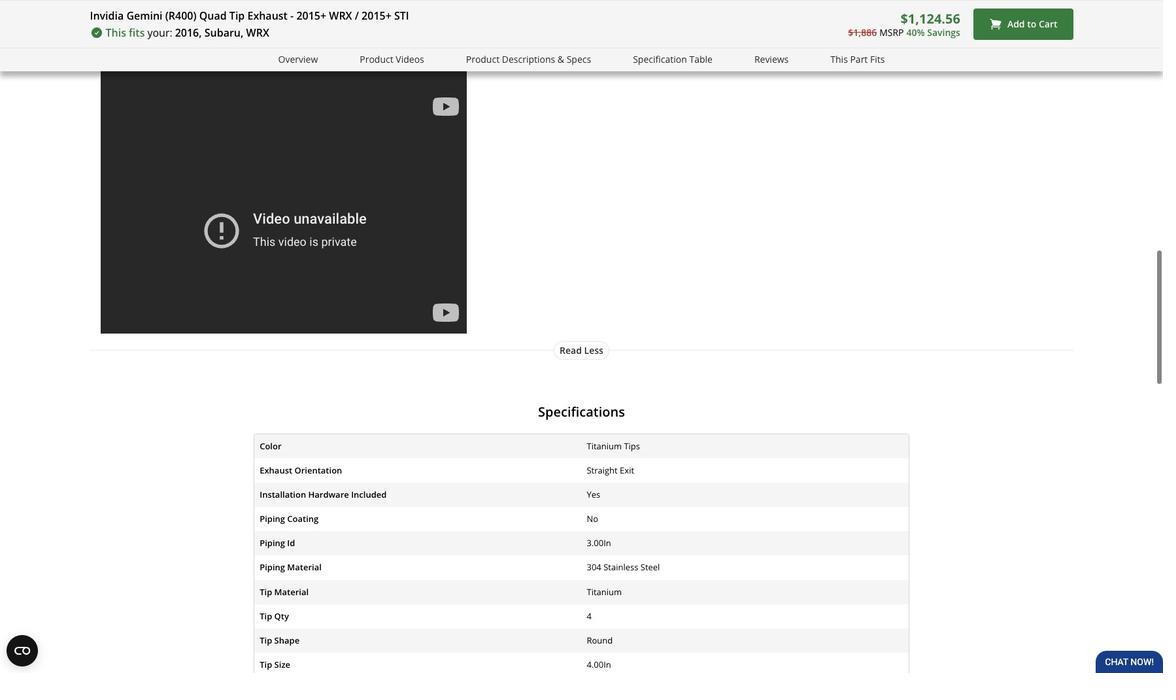 Task type: locate. For each thing, give the bounding box(es) containing it.
titanium
[[587, 440, 622, 452], [587, 586, 622, 598]]

yes
[[587, 489, 601, 501]]

0 vertical spatial exhaust
[[248, 9, 288, 23]]

2015+
[[297, 9, 327, 23], [362, 9, 392, 23]]

product left descriptions
[[466, 53, 500, 65]]

2 product from the left
[[466, 53, 500, 65]]

included
[[351, 489, 387, 501]]

0 horizontal spatial this
[[106, 26, 126, 40]]

1 vertical spatial this
[[831, 53, 848, 65]]

overview link
[[278, 52, 318, 67]]

1 vertical spatial piping
[[260, 537, 285, 549]]

2016,
[[175, 26, 202, 40]]

stainless
[[604, 562, 639, 573]]

orientation
[[295, 464, 342, 476]]

0 horizontal spatial 2015+
[[297, 9, 327, 23]]

material down piping material in the bottom of the page
[[274, 586, 309, 598]]

this
[[106, 26, 126, 40], [831, 53, 848, 65]]

exhaust left -
[[248, 9, 288, 23]]

&
[[558, 53, 565, 65]]

color
[[260, 440, 282, 452]]

table
[[690, 53, 713, 65]]

2015+ right '/'
[[362, 9, 392, 23]]

tip qty
[[260, 610, 289, 622]]

piping up the 'piping id'
[[260, 513, 285, 525]]

tip
[[230, 9, 245, 23], [260, 586, 272, 598], [260, 610, 272, 622], [260, 634, 272, 646], [260, 659, 272, 671]]

1 horizontal spatial this
[[831, 53, 848, 65]]

sti
[[394, 9, 409, 23]]

1 vertical spatial wrx
[[246, 26, 269, 40]]

coating
[[287, 513, 319, 525]]

overview
[[278, 53, 318, 65]]

material for tip material
[[274, 586, 309, 598]]

product
[[360, 53, 394, 65], [466, 53, 500, 65]]

this fits your: 2016, subaru, wrx
[[106, 26, 269, 40]]

2 vertical spatial piping
[[260, 562, 285, 573]]

tip up "tip qty"
[[260, 586, 272, 598]]

savings
[[928, 26, 961, 38]]

(r400)
[[165, 9, 197, 23]]

piping down the 'piping id'
[[260, 562, 285, 573]]

cart
[[1039, 18, 1058, 30]]

exhaust orientation
[[260, 464, 342, 476]]

titanium up straight
[[587, 440, 622, 452]]

0 vertical spatial wrx
[[329, 9, 352, 23]]

tip for tip qty
[[260, 610, 272, 622]]

descriptions
[[502, 53, 556, 65]]

tip left qty
[[260, 610, 272, 622]]

40%
[[907, 26, 925, 38]]

piping coating
[[260, 513, 319, 525]]

this for this part fits
[[831, 53, 848, 65]]

0 vertical spatial this
[[106, 26, 126, 40]]

wrx down invidia gemini (r400) quad tip exhaust - 2015+ wrx / 2015+ sti
[[246, 26, 269, 40]]

part
[[851, 53, 868, 65]]

piping material
[[260, 562, 322, 573]]

tip left size
[[260, 659, 272, 671]]

this left part
[[831, 53, 848, 65]]

installation
[[260, 489, 306, 501]]

$1,886
[[849, 26, 877, 38]]

wrx left '/'
[[329, 9, 352, 23]]

material down 'id'
[[287, 562, 322, 573]]

product left videos
[[360, 53, 394, 65]]

2 piping from the top
[[260, 537, 285, 549]]

1 titanium from the top
[[587, 440, 622, 452]]

3 piping from the top
[[260, 562, 285, 573]]

/
[[355, 9, 359, 23]]

material
[[287, 562, 322, 573], [274, 586, 309, 598]]

1 piping from the top
[[260, 513, 285, 525]]

1 vertical spatial material
[[274, 586, 309, 598]]

specifications
[[538, 403, 625, 421]]

tip up subaru,
[[230, 9, 245, 23]]

2015+ right -
[[297, 9, 327, 23]]

2 titanium from the top
[[587, 586, 622, 598]]

piping
[[260, 513, 285, 525], [260, 537, 285, 549], [260, 562, 285, 573]]

this for this fits your: 2016, subaru, wrx
[[106, 26, 126, 40]]

exhaust down color
[[260, 464, 292, 476]]

1 product from the left
[[360, 53, 394, 65]]

tip for tip shape
[[260, 634, 272, 646]]

exhaust
[[248, 9, 288, 23], [260, 464, 292, 476]]

0 vertical spatial material
[[287, 562, 322, 573]]

tip shape
[[260, 634, 300, 646]]

piping for piping coating
[[260, 513, 285, 525]]

tip left shape
[[260, 634, 272, 646]]

piping id
[[260, 537, 295, 549]]

titanium down 304
[[587, 586, 622, 598]]

tip material
[[260, 586, 309, 598]]

tip size
[[260, 659, 291, 671]]

0 horizontal spatial product
[[360, 53, 394, 65]]

0 vertical spatial piping
[[260, 513, 285, 525]]

material for piping material
[[287, 562, 322, 573]]

this down invidia
[[106, 26, 126, 40]]

reviews
[[755, 53, 789, 65]]

1 horizontal spatial product
[[466, 53, 500, 65]]

0 horizontal spatial wrx
[[246, 26, 269, 40]]

your:
[[147, 26, 172, 40]]

tips
[[624, 440, 640, 452]]

0 vertical spatial titanium
[[587, 440, 622, 452]]

piping left 'id'
[[260, 537, 285, 549]]

exit
[[620, 464, 635, 476]]

wrx
[[329, 9, 352, 23], [246, 26, 269, 40]]

titanium for titanium tips
[[587, 440, 622, 452]]

1 horizontal spatial 2015+
[[362, 9, 392, 23]]

shape
[[274, 634, 300, 646]]

invidia
[[90, 9, 124, 23]]

1 vertical spatial titanium
[[587, 586, 622, 598]]



Task type: describe. For each thing, give the bounding box(es) containing it.
read less
[[560, 344, 604, 356]]

gemini
[[127, 9, 163, 23]]

straight exit
[[587, 464, 635, 476]]

titanium tips
[[587, 440, 640, 452]]

msrp
[[880, 26, 904, 38]]

304
[[587, 562, 602, 573]]

4.00in
[[587, 659, 612, 671]]

$1,124.56 $1,886 msrp 40% savings
[[849, 10, 961, 38]]

piping for piping id
[[260, 537, 285, 549]]

product videos link
[[360, 52, 424, 67]]

hardware
[[308, 489, 349, 501]]

less
[[585, 344, 604, 356]]

-
[[291, 9, 294, 23]]

subaru,
[[205, 26, 244, 40]]

this part fits
[[831, 53, 885, 65]]

product descriptions & specs
[[466, 53, 591, 65]]

fits
[[871, 53, 885, 65]]

invidia gemini (r400) quad tip exhaust - 2015+ wrx / 2015+ sti
[[90, 9, 409, 23]]

product descriptions & specs link
[[466, 52, 591, 67]]

specification table
[[633, 53, 713, 65]]

no
[[587, 513, 599, 525]]

this part fits link
[[831, 52, 885, 67]]

3.00in
[[587, 537, 612, 549]]

installation hardware included
[[260, 489, 387, 501]]

add to cart button
[[974, 9, 1074, 40]]

product for product descriptions & specs
[[466, 53, 500, 65]]

specification
[[633, 53, 687, 65]]

add to cart
[[1008, 18, 1058, 30]]

1 vertical spatial exhaust
[[260, 464, 292, 476]]

2 2015+ from the left
[[362, 9, 392, 23]]

304 stainless steel
[[587, 562, 660, 573]]

4
[[587, 610, 592, 622]]

qty
[[274, 610, 289, 622]]

videos
[[396, 53, 424, 65]]

1 2015+ from the left
[[297, 9, 327, 23]]

piping for piping material
[[260, 562, 285, 573]]

straight
[[587, 464, 618, 476]]

round
[[587, 634, 613, 646]]

to
[[1028, 18, 1037, 30]]

steel
[[641, 562, 660, 573]]

tip for tip size
[[260, 659, 272, 671]]

id
[[287, 537, 295, 549]]

specs
[[567, 53, 591, 65]]

product videos
[[360, 53, 424, 65]]

read
[[560, 344, 582, 356]]

fits
[[129, 26, 145, 40]]

product for product videos
[[360, 53, 394, 65]]

quad
[[199, 9, 227, 23]]

size
[[274, 659, 291, 671]]

$1,124.56
[[901, 10, 961, 27]]

specification table link
[[633, 52, 713, 67]]

open widget image
[[7, 635, 38, 667]]

reviews link
[[755, 52, 789, 67]]

1 horizontal spatial wrx
[[329, 9, 352, 23]]

titanium for titanium
[[587, 586, 622, 598]]

tip for tip material
[[260, 586, 272, 598]]

add
[[1008, 18, 1026, 30]]



Task type: vqa. For each thing, say whether or not it's contained in the screenshot.
of
no



